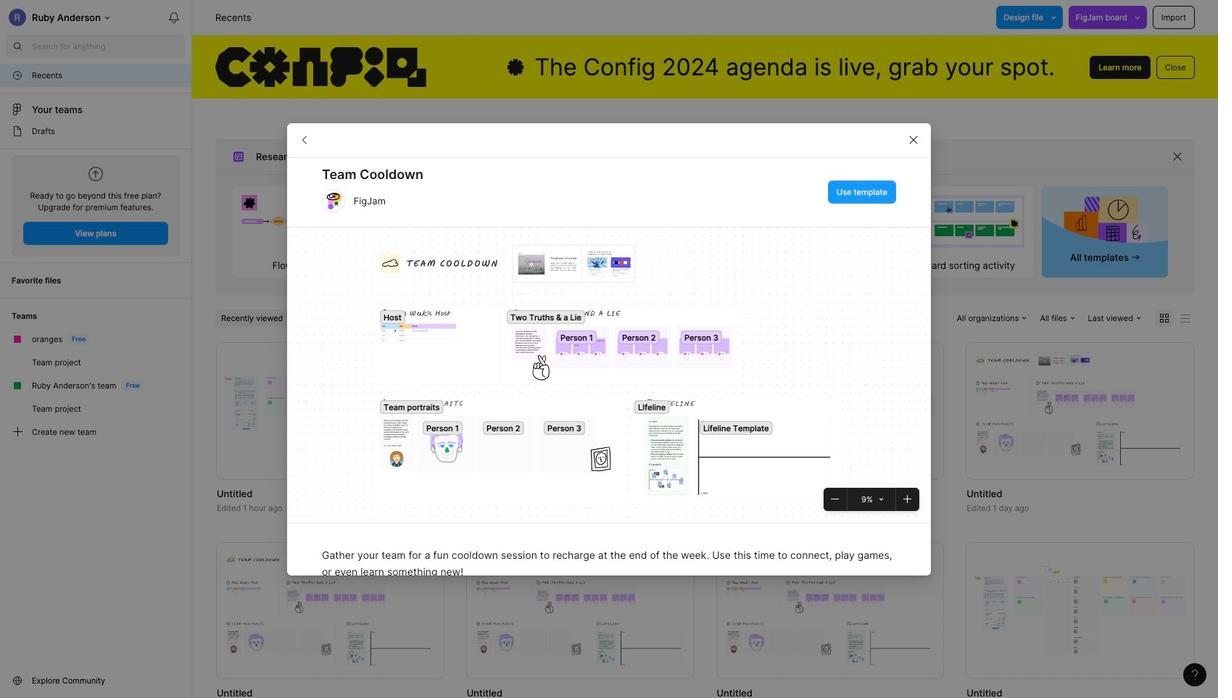 Task type: locate. For each thing, give the bounding box(es) containing it.
grid
[[194, 343, 1218, 699]]

search 32 image
[[569, 145, 592, 168]]

flow chart image
[[233, 186, 359, 257]]

dialog
[[287, 123, 932, 699]]

community 16 image
[[12, 676, 23, 687]]

user interview image
[[773, 186, 899, 257]]

thumbnail image
[[217, 343, 444, 479], [467, 343, 694, 479], [717, 343, 944, 479], [967, 343, 1194, 479], [217, 543, 444, 679], [467, 543, 694, 679], [717, 543, 944, 679], [967, 543, 1194, 679]]

card sorting activity image
[[908, 186, 1034, 257]]

project retrospective image
[[503, 186, 629, 257]]

page 16 image
[[12, 126, 23, 137]]

recent 16 image
[[12, 70, 23, 81]]



Task type: describe. For each thing, give the bounding box(es) containing it.
search 32 image
[[6, 35, 29, 58]]

Search for anything text field
[[32, 41, 186, 52]]

quarterly brainstorm image
[[368, 186, 494, 257]]

see all all templates image
[[1065, 196, 1147, 250]]

bell 32 image
[[163, 6, 186, 29]]

brainstorm crazy 8s image
[[638, 186, 764, 257]]

select zoom level image
[[880, 497, 885, 502]]



Task type: vqa. For each thing, say whether or not it's contained in the screenshot.
'community 16' ICON
yes



